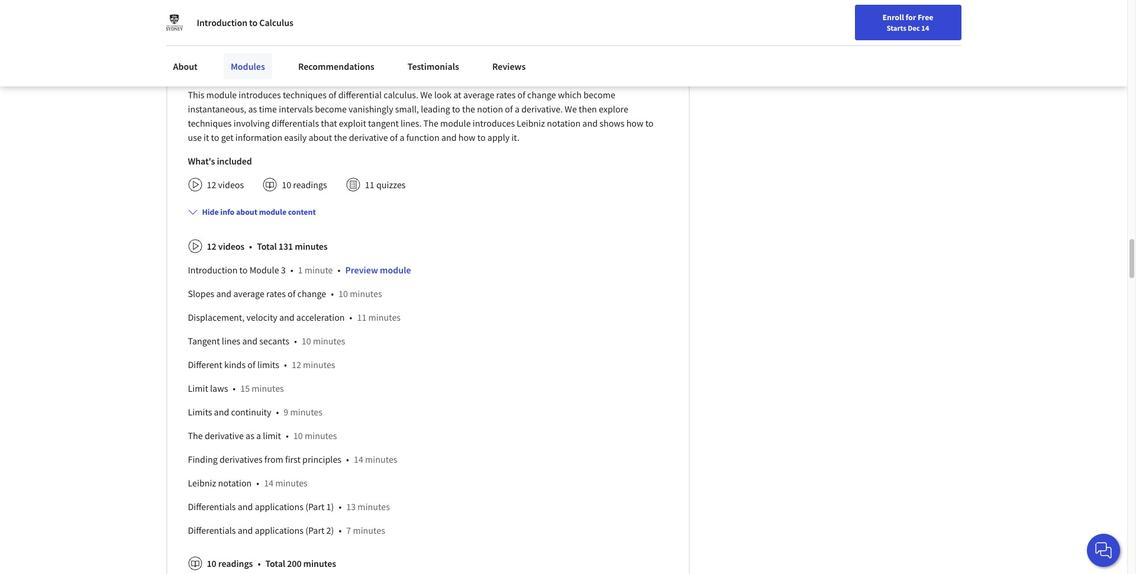 Task type: vqa. For each thing, say whether or not it's contained in the screenshot.
Introduction to Module 3 • 1 minute • Preview module Introduction
yes



Task type: locate. For each thing, give the bounding box(es) containing it.
change down minute
[[298, 288, 326, 299]]

module up instantaneous,
[[206, 89, 237, 101]]

of right the notion
[[505, 103, 513, 115]]

rates up the notion
[[497, 89, 516, 101]]

to left calculus
[[249, 17, 258, 28]]

1 horizontal spatial the
[[334, 131, 347, 143]]

to right it
[[211, 131, 219, 143]]

0 vertical spatial become
[[584, 89, 616, 101]]

total left 200
[[266, 558, 285, 570]]

english
[[901, 13, 930, 25]]

enroll for free starts dec 14
[[883, 12, 934, 33]]

limit laws • 15 minutes
[[188, 382, 284, 394]]

displacement,
[[188, 311, 245, 323]]

0 vertical spatial notation
[[547, 117, 581, 129]]

1 vertical spatial become
[[315, 103, 347, 115]]

about down 'that'
[[309, 131, 332, 143]]

the down leading
[[424, 117, 439, 129]]

0 horizontal spatial become
[[315, 103, 347, 115]]

None search field
[[169, 7, 453, 31]]

1 horizontal spatial differential
[[339, 89, 382, 101]]

12 down what's included
[[207, 179, 216, 191]]

preview
[[345, 264, 378, 276]]

we
[[421, 89, 433, 101], [565, 103, 577, 115]]

hide info about module content button
[[183, 201, 321, 222]]

change
[[528, 89, 556, 101], [298, 288, 326, 299]]

become up 'that'
[[315, 103, 347, 115]]

1 horizontal spatial we
[[565, 103, 577, 115]]

what's included
[[188, 155, 252, 167]]

1 vertical spatial as
[[246, 430, 255, 442]]

module inside dropdown button
[[259, 207, 287, 217]]

1 vertical spatial videos
[[218, 240, 245, 252]]

2 horizontal spatial the
[[462, 103, 476, 115]]

this
[[188, 89, 205, 101]]

vanishingly
[[349, 103, 394, 115]]

use
[[188, 131, 202, 143]]

0 horizontal spatial 10 readings
[[207, 558, 253, 570]]

differentials
[[272, 117, 319, 129]]

11 left hours
[[232, 69, 240, 80]]

0 vertical spatial leibniz
[[517, 117, 545, 129]]

• left 15
[[233, 382, 236, 394]]

0 vertical spatial 3
[[216, 69, 220, 80]]

• right principles
[[346, 453, 349, 465]]

0 vertical spatial 10 readings
[[282, 179, 327, 191]]

videos down info
[[218, 240, 245, 252]]

1 vertical spatial the
[[188, 430, 203, 442]]

1 horizontal spatial rates
[[497, 89, 516, 101]]

0 horizontal spatial derivative
[[205, 430, 244, 442]]

and
[[583, 117, 598, 129], [442, 131, 457, 143], [216, 288, 232, 299], [279, 311, 295, 323], [242, 335, 258, 347], [214, 406, 229, 418], [238, 501, 253, 513], [238, 525, 253, 536]]

0 vertical spatial readings
[[293, 179, 327, 191]]

12 right limits
[[292, 359, 301, 371]]

1
[[298, 264, 303, 276]]

acceleration
[[297, 311, 345, 323]]

recommendations link
[[291, 53, 382, 79]]

1 vertical spatial introduction
[[188, 264, 238, 276]]

about right info
[[236, 207, 258, 217]]

the left the notion
[[462, 103, 476, 115]]

apply
[[488, 131, 510, 143]]

200
[[287, 558, 302, 570]]

• left 200
[[258, 558, 261, 570]]

1 vertical spatial total
[[266, 558, 285, 570]]

the down the 'limits'
[[188, 430, 203, 442]]

0 vertical spatial introduces
[[239, 89, 281, 101]]

0 horizontal spatial rates
[[266, 288, 286, 299]]

reviews
[[493, 60, 526, 72]]

0 horizontal spatial change
[[298, 288, 326, 299]]

introduces down the notion
[[473, 117, 515, 129]]

1 vertical spatial 3
[[281, 264, 286, 276]]

readings inside hide info about module content region
[[218, 558, 253, 570]]

the university of sydney image
[[166, 14, 183, 31]]

recommendations
[[298, 60, 375, 72]]

0 vertical spatial differential
[[268, 50, 324, 65]]

• right acceleration on the left of the page
[[350, 311, 353, 323]]

2 differentials from the top
[[188, 525, 236, 536]]

about inside this module introduces techniques of differential calculus. we look at average rates of change which become instantaneous, as time intervals become vanishingly small, leading to the notion of a derivative. we then explore techniques involving differentials that exploit tangent lines. the module introduces leibniz notation and shows how to use it to get information easily about the derivative of a function and how to apply it.
[[309, 131, 332, 143]]

from
[[265, 453, 284, 465]]

3 left 1
[[281, 264, 286, 276]]

limits
[[258, 359, 280, 371]]

techniques up intervals
[[283, 89, 327, 101]]

average inside this module introduces techniques of differential calculus. we look at average rates of change which become instantaneous, as time intervals become vanishingly small, leading to the notion of a derivative. we then explore techniques involving differentials that exploit tangent lines. the module introduces leibniz notation and shows how to use it to get information easily about the derivative of a function and how to apply it.
[[464, 89, 495, 101]]

0 horizontal spatial the
[[249, 50, 266, 65]]

10
[[282, 179, 291, 191], [339, 288, 348, 299], [302, 335, 311, 347], [294, 430, 303, 442], [207, 558, 217, 570]]

12 videos down info
[[207, 240, 245, 252]]

0 vertical spatial techniques
[[283, 89, 327, 101]]

0 horizontal spatial 3
[[216, 69, 220, 80]]

readings up content
[[293, 179, 327, 191]]

leibniz down finding
[[188, 477, 216, 489]]

the
[[424, 117, 439, 129], [188, 430, 203, 442]]

introducing
[[188, 50, 247, 65]]

function
[[407, 131, 440, 143]]

1 horizontal spatial change
[[528, 89, 556, 101]]

(part left 1)
[[306, 501, 325, 513]]

•
[[224, 69, 227, 80], [249, 240, 252, 252], [291, 264, 293, 276], [338, 264, 341, 276], [331, 288, 334, 299], [350, 311, 353, 323], [294, 335, 297, 347], [284, 359, 287, 371], [233, 382, 236, 394], [276, 406, 279, 418], [286, 430, 289, 442], [346, 453, 349, 465], [257, 477, 259, 489], [339, 501, 342, 513], [339, 525, 342, 536], [258, 558, 261, 570]]

1 (part from the top
[[306, 501, 325, 513]]

change inside this module introduces techniques of differential calculus. we look at average rates of change which become instantaneous, as time intervals become vanishingly small, leading to the notion of a derivative. we then explore techniques involving differentials that exploit tangent lines. the module introduces leibniz notation and shows how to use it to get information easily about the derivative of a function and how to apply it.
[[528, 89, 556, 101]]

0 vertical spatial a
[[515, 103, 520, 115]]

• left 1
[[291, 264, 293, 276]]

• right the 'limit'
[[286, 430, 289, 442]]

readings
[[293, 179, 327, 191], [218, 558, 253, 570]]

12 videos down what's included
[[207, 179, 244, 191]]

0 vertical spatial the
[[249, 50, 266, 65]]

applications for 1)
[[255, 501, 304, 513]]

the derivative as a limit • 10 minutes
[[188, 430, 337, 442]]

1 vertical spatial applications
[[255, 525, 304, 536]]

videos inside hide info about module content region
[[218, 240, 245, 252]]

0 vertical spatial total
[[257, 240, 277, 252]]

14 right principles
[[354, 453, 364, 465]]

2 (part from the top
[[306, 525, 325, 536]]

videos down included
[[218, 179, 244, 191]]

• total 200 minutes
[[258, 558, 336, 570]]

0 horizontal spatial leibniz
[[188, 477, 216, 489]]

2 vertical spatial 11
[[357, 311, 367, 323]]

derivative down the tangent
[[349, 131, 388, 143]]

module up slopes and average rates of change • 10 minutes
[[250, 264, 279, 276]]

techniques
[[283, 89, 327, 101], [188, 117, 232, 129]]

introduction up slopes
[[188, 264, 238, 276]]

of up displacement, velocity and acceleration • 11 minutes
[[288, 288, 296, 299]]

3 down introducing
[[216, 69, 220, 80]]

1 vertical spatial readings
[[218, 558, 253, 570]]

hide
[[202, 207, 219, 217]]

1 horizontal spatial the
[[424, 117, 439, 129]]

become
[[584, 89, 616, 101], [315, 103, 347, 115]]

leibniz down derivative.
[[517, 117, 545, 129]]

introduces up time
[[239, 89, 281, 101]]

module down leading
[[441, 117, 471, 129]]

2 horizontal spatial 14
[[922, 23, 930, 33]]

1 horizontal spatial leibniz
[[517, 117, 545, 129]]

to left apply
[[478, 131, 486, 143]]

a left derivative.
[[515, 103, 520, 115]]

9
[[284, 406, 289, 418]]

total
[[257, 240, 277, 252], [266, 558, 285, 570]]

0 horizontal spatial module
[[188, 69, 214, 80]]

introduction for introduction to module 3 • 1 minute • preview module
[[188, 264, 238, 276]]

of
[[329, 89, 337, 101], [518, 89, 526, 101], [505, 103, 513, 115], [390, 131, 398, 143], [288, 288, 296, 299], [248, 359, 256, 371]]

0 vertical spatial derivative
[[349, 131, 388, 143]]

the
[[249, 50, 266, 65], [462, 103, 476, 115], [334, 131, 347, 143]]

1 horizontal spatial 10 readings
[[282, 179, 327, 191]]

leibniz inside hide info about module content region
[[188, 477, 216, 489]]

a down 'lines.'
[[400, 131, 405, 143]]

1 vertical spatial differentials
[[188, 525, 236, 536]]

readings left 200
[[218, 558, 253, 570]]

1 horizontal spatial 3
[[281, 264, 286, 276]]

introduction to module 3 • 1 minute • preview module
[[188, 264, 411, 276]]

how left apply
[[459, 131, 476, 143]]

0 horizontal spatial about
[[236, 207, 258, 217]]

0 vertical spatial 14
[[922, 23, 930, 33]]

3 inside the introducing the differential calculus module 3 • 11 hours to complete
[[216, 69, 220, 80]]

• down introducing
[[224, 69, 227, 80]]

0 horizontal spatial notation
[[218, 477, 252, 489]]

14 down free
[[922, 23, 930, 33]]

to up slopes and average rates of change • 10 minutes
[[240, 264, 248, 276]]

to
[[249, 17, 258, 28], [263, 69, 270, 80], [452, 103, 461, 115], [646, 117, 654, 129], [211, 131, 219, 143], [478, 131, 486, 143], [240, 264, 248, 276]]

2 12 videos from the top
[[207, 240, 245, 252]]

differential inside this module introduces techniques of differential calculus. we look at average rates of change which become instantaneous, as time intervals become vanishingly small, leading to the notion of a derivative. we then explore techniques involving differentials that exploit tangent lines. the module introduces leibniz notation and shows how to use it to get information easily about the derivative of a function and how to apply it.
[[339, 89, 382, 101]]

10 readings inside hide info about module content region
[[207, 558, 253, 570]]

1 vertical spatial leibniz
[[188, 477, 216, 489]]

0 vertical spatial the
[[424, 117, 439, 129]]

average up the notion
[[464, 89, 495, 101]]

2 horizontal spatial a
[[515, 103, 520, 115]]

0 horizontal spatial a
[[256, 430, 261, 442]]

how
[[627, 117, 644, 129], [459, 131, 476, 143]]

laws
[[210, 382, 228, 394]]

0 vertical spatial 11
[[232, 69, 240, 80]]

leading
[[421, 103, 450, 115]]

average inside hide info about module content region
[[234, 288, 265, 299]]

3 inside hide info about module content region
[[281, 264, 286, 276]]

1 vertical spatial we
[[565, 103, 577, 115]]

about
[[309, 131, 332, 143], [236, 207, 258, 217]]

free
[[918, 12, 934, 23]]

kinds
[[224, 359, 246, 371]]

included
[[217, 155, 252, 167]]

applications up differentials and applications (part 2) • 7 minutes
[[255, 501, 304, 513]]

1 vertical spatial introduces
[[473, 117, 515, 129]]

a inside hide info about module content region
[[256, 430, 261, 442]]

become up then
[[584, 89, 616, 101]]

how right shows
[[627, 117, 644, 129]]

notation down derivative.
[[547, 117, 581, 129]]

(part for 2)
[[306, 525, 325, 536]]

12 videos
[[207, 179, 244, 191], [207, 240, 245, 252]]

as left the 'limit'
[[246, 430, 255, 442]]

0 vertical spatial about
[[309, 131, 332, 143]]

1 horizontal spatial notation
[[547, 117, 581, 129]]

0 vertical spatial differentials
[[188, 501, 236, 513]]

2 vertical spatial a
[[256, 430, 261, 442]]

1 horizontal spatial how
[[627, 117, 644, 129]]

0 vertical spatial videos
[[218, 179, 244, 191]]

change up derivative.
[[528, 89, 556, 101]]

1 horizontal spatial about
[[309, 131, 332, 143]]

slopes
[[188, 288, 215, 299]]

2 videos from the top
[[218, 240, 245, 252]]

1 vertical spatial 12 videos
[[207, 240, 245, 252]]

calculus.
[[384, 89, 419, 101]]

introduction up introducing
[[197, 17, 248, 28]]

1 vertical spatial change
[[298, 288, 326, 299]]

as up involving
[[248, 103, 257, 115]]

13
[[347, 501, 356, 513]]

a left the 'limit'
[[256, 430, 261, 442]]

2 vertical spatial 14
[[264, 477, 274, 489]]

1 applications from the top
[[255, 501, 304, 513]]

differential
[[268, 50, 324, 65], [339, 89, 382, 101]]

1 horizontal spatial derivative
[[349, 131, 388, 143]]

1 vertical spatial about
[[236, 207, 258, 217]]

that
[[321, 117, 337, 129]]

0 vertical spatial change
[[528, 89, 556, 101]]

minutes
[[295, 240, 328, 252], [350, 288, 382, 299], [369, 311, 401, 323], [313, 335, 345, 347], [303, 359, 335, 371], [252, 382, 284, 394], [290, 406, 323, 418], [305, 430, 337, 442], [365, 453, 398, 465], [276, 477, 308, 489], [358, 501, 390, 513], [353, 525, 385, 536], [304, 558, 336, 570]]

rates
[[497, 89, 516, 101], [266, 288, 286, 299]]

techniques up it
[[188, 117, 232, 129]]

0 vertical spatial we
[[421, 89, 433, 101]]

differential up vanishingly
[[339, 89, 382, 101]]

we left look
[[421, 89, 433, 101]]

1 horizontal spatial 14
[[354, 453, 364, 465]]

2 applications from the top
[[255, 525, 304, 536]]

14
[[922, 23, 930, 33], [354, 453, 364, 465], [264, 477, 274, 489]]

derivative up derivatives at the left of the page
[[205, 430, 244, 442]]

12 down hide at left top
[[207, 240, 217, 252]]

1 vertical spatial derivative
[[205, 430, 244, 442]]

as inside hide info about module content region
[[246, 430, 255, 442]]

1 vertical spatial 14
[[354, 453, 364, 465]]

10 readings
[[282, 179, 327, 191], [207, 558, 253, 570]]

shows
[[600, 117, 625, 129]]

notation down derivatives at the left of the page
[[218, 477, 252, 489]]

module left content
[[259, 207, 287, 217]]

0 vertical spatial module
[[188, 69, 214, 80]]

• right 1)
[[339, 501, 342, 513]]

to right shows
[[646, 117, 654, 129]]

11 right acceleration on the left of the page
[[357, 311, 367, 323]]

info about module content element
[[183, 196, 668, 574]]

principles
[[303, 453, 342, 465]]

0 vertical spatial 12
[[207, 179, 216, 191]]

of down recommendations link
[[329, 89, 337, 101]]

0 vertical spatial applications
[[255, 501, 304, 513]]

1 vertical spatial (part
[[306, 525, 325, 536]]

differential up complete
[[268, 50, 324, 65]]

1 vertical spatial rates
[[266, 288, 286, 299]]

applications down differentials and applications (part 1) • 13 minutes
[[255, 525, 304, 536]]

this module introduces techniques of differential calculus. we look at average rates of change which become instantaneous, as time intervals become vanishingly small, leading to the notion of a derivative. we then explore techniques involving differentials that exploit tangent lines. the module introduces leibniz notation and shows how to use it to get information easily about the derivative of a function and how to apply it.
[[188, 89, 654, 143]]

• right limits
[[284, 359, 287, 371]]

rates up velocity
[[266, 288, 286, 299]]

to inside the introducing the differential calculus module 3 • 11 hours to complete
[[263, 69, 270, 80]]

1 differentials from the top
[[188, 501, 236, 513]]

to right hours
[[263, 69, 270, 80]]

0 horizontal spatial average
[[234, 288, 265, 299]]

14 down from
[[264, 477, 274, 489]]

average
[[464, 89, 495, 101], [234, 288, 265, 299]]

0 vertical spatial (part
[[306, 501, 325, 513]]

average up velocity
[[234, 288, 265, 299]]

1 vertical spatial 10 readings
[[207, 558, 253, 570]]

the down 'that'
[[334, 131, 347, 143]]

1 horizontal spatial average
[[464, 89, 495, 101]]

the up hours
[[249, 50, 266, 65]]

0 horizontal spatial how
[[459, 131, 476, 143]]

look
[[435, 89, 452, 101]]

module up this
[[188, 69, 214, 80]]

notation inside this module introduces techniques of differential calculus. we look at average rates of change which become instantaneous, as time intervals become vanishingly small, leading to the notion of a derivative. we then explore techniques involving differentials that exploit tangent lines. the module introduces leibniz notation and shows how to use it to get information easily about the derivative of a function and how to apply it.
[[547, 117, 581, 129]]

we down which
[[565, 103, 577, 115]]

total left the "131"
[[257, 240, 277, 252]]

0 horizontal spatial the
[[188, 430, 203, 442]]

0 horizontal spatial techniques
[[188, 117, 232, 129]]

11 left quizzes at the top left
[[365, 179, 375, 191]]

module right the preview
[[380, 264, 411, 276]]

12
[[207, 179, 216, 191], [207, 240, 217, 252], [292, 359, 301, 371]]

reviews link
[[486, 53, 533, 79]]

0 horizontal spatial readings
[[218, 558, 253, 570]]

• inside the introducing the differential calculus module 3 • 11 hours to complete
[[224, 69, 227, 80]]

1 horizontal spatial module
[[250, 264, 279, 276]]

get
[[221, 131, 234, 143]]

introduction inside hide info about module content region
[[188, 264, 238, 276]]

(part left 2) on the left of the page
[[306, 525, 325, 536]]

0 vertical spatial as
[[248, 103, 257, 115]]



Task type: describe. For each thing, give the bounding box(es) containing it.
1 vertical spatial the
[[462, 103, 476, 115]]

about inside dropdown button
[[236, 207, 258, 217]]

time
[[259, 103, 277, 115]]

leibniz inside this module introduces techniques of differential calculus. we look at average rates of change which become instantaneous, as time intervals become vanishingly small, leading to the notion of a derivative. we then explore techniques involving differentials that exploit tangent lines. the module introduces leibniz notation and shows how to use it to get information easily about the derivative of a function and how to apply it.
[[517, 117, 545, 129]]

to down at at left
[[452, 103, 461, 115]]

calculus
[[327, 50, 368, 65]]

dec
[[908, 23, 921, 33]]

instantaneous,
[[188, 103, 247, 115]]

complete
[[272, 69, 304, 80]]

about
[[173, 60, 198, 72]]

velocity
[[247, 311, 278, 323]]

introducing the differential calculus module 3 • 11 hours to complete
[[188, 50, 368, 80]]

limits and continuity • 9 minutes
[[188, 406, 323, 418]]

introduction for introduction to calculus
[[197, 17, 248, 28]]

modules
[[231, 60, 265, 72]]

displacement, velocity and acceleration • 11 minutes
[[188, 311, 401, 323]]

exploit
[[339, 117, 366, 129]]

english button
[[880, 0, 951, 38]]

as inside this module introduces techniques of differential calculus. we look at average rates of change which become instantaneous, as time intervals become vanishingly small, leading to the notion of a derivative. we then explore techniques involving differentials that exploit tangent lines. the module introduces leibniz notation and shows how to use it to get information easily about the derivative of a function and how to apply it.
[[248, 103, 257, 115]]

total for total 131 minutes
[[257, 240, 277, 252]]

1 horizontal spatial become
[[584, 89, 616, 101]]

content
[[288, 207, 316, 217]]

rates inside hide info about module content region
[[266, 288, 286, 299]]

finding derivatives from first principles • 14 minutes
[[188, 453, 398, 465]]

differentials for differentials and applications (part 2)
[[188, 525, 236, 536]]

hide info about module content
[[202, 207, 316, 217]]

• right secants in the left bottom of the page
[[294, 335, 297, 347]]

2 vertical spatial the
[[334, 131, 347, 143]]

calculus
[[260, 17, 294, 28]]

about link
[[166, 53, 205, 79]]

0 horizontal spatial 14
[[264, 477, 274, 489]]

leibniz notation • 14 minutes
[[188, 477, 308, 489]]

• down derivatives at the left of the page
[[257, 477, 259, 489]]

1 horizontal spatial techniques
[[283, 89, 327, 101]]

of right kinds
[[248, 359, 256, 371]]

easily
[[284, 131, 307, 143]]

enroll
[[883, 12, 905, 23]]

small,
[[395, 103, 419, 115]]

11 inside hide info about module content region
[[357, 311, 367, 323]]

modules link
[[224, 53, 272, 79]]

• total 131 minutes
[[249, 240, 328, 252]]

12 videos inside hide info about module content region
[[207, 240, 245, 252]]

testimonials
[[408, 60, 459, 72]]

• left 7
[[339, 525, 342, 536]]

derivatives
[[220, 453, 263, 465]]

what's
[[188, 155, 215, 167]]

the inside this module introduces techniques of differential calculus. we look at average rates of change which become instantaneous, as time intervals become vanishingly small, leading to the notion of a derivative. we then explore techniques involving differentials that exploit tangent lines. the module introduces leibniz notation and shows how to use it to get information easily about the derivative of a function and how to apply it.
[[424, 117, 439, 129]]

1 vertical spatial techniques
[[188, 117, 232, 129]]

differentials for differentials and applications (part 1)
[[188, 501, 236, 513]]

• left 9 at the bottom of the page
[[276, 406, 279, 418]]

1 vertical spatial 11
[[365, 179, 375, 191]]

slopes and average rates of change • 10 minutes
[[188, 288, 382, 299]]

7
[[347, 525, 351, 536]]

involving
[[234, 117, 270, 129]]

applications for 2)
[[255, 525, 304, 536]]

1 12 videos from the top
[[207, 179, 244, 191]]

first
[[285, 453, 301, 465]]

131
[[279, 240, 293, 252]]

change inside hide info about module content region
[[298, 288, 326, 299]]

14 inside enroll for free starts dec 14
[[922, 23, 930, 33]]

(part for 1)
[[306, 501, 325, 513]]

differentials and applications (part 1) • 13 minutes
[[188, 501, 390, 513]]

1 vertical spatial how
[[459, 131, 476, 143]]

information
[[236, 131, 283, 143]]

11 quizzes
[[365, 179, 406, 191]]

11 inside the introducing the differential calculus module 3 • 11 hours to complete
[[232, 69, 240, 80]]

derivative inside hide info about module content region
[[205, 430, 244, 442]]

at
[[454, 89, 462, 101]]

1 vertical spatial 12
[[207, 240, 217, 252]]

1 horizontal spatial introduces
[[473, 117, 515, 129]]

info
[[221, 207, 235, 217]]

• down hide info about module content dropdown button
[[249, 240, 252, 252]]

different
[[188, 359, 223, 371]]

1 videos from the top
[[218, 179, 244, 191]]

it.
[[512, 131, 520, 143]]

minute
[[305, 264, 333, 276]]

• up acceleration on the left of the page
[[331, 288, 334, 299]]

rates inside this module introduces techniques of differential calculus. we look at average rates of change which become instantaneous, as time intervals become vanishingly small, leading to the notion of a derivative. we then explore techniques involving differentials that exploit tangent lines. the module introduces leibniz notation and shows how to use it to get information easily about the derivative of a function and how to apply it.
[[497, 89, 516, 101]]

notation inside hide info about module content region
[[218, 477, 252, 489]]

to inside hide info about module content region
[[240, 264, 248, 276]]

module inside region
[[380, 264, 411, 276]]

module inside region
[[250, 264, 279, 276]]

hide info about module content region
[[188, 230, 668, 574]]

1 horizontal spatial a
[[400, 131, 405, 143]]

of up derivative.
[[518, 89, 526, 101]]

which
[[558, 89, 582, 101]]

limit
[[263, 430, 281, 442]]

differentials and applications (part 2) • 7 minutes
[[188, 525, 385, 536]]

chat with us image
[[1095, 541, 1114, 560]]

the inside hide info about module content region
[[188, 430, 203, 442]]

lines
[[222, 335, 241, 347]]

0 horizontal spatial introduces
[[239, 89, 281, 101]]

shopping cart: 1 item image
[[851, 9, 874, 28]]

quizzes
[[377, 179, 406, 191]]

lines.
[[401, 117, 422, 129]]

1 horizontal spatial readings
[[293, 179, 327, 191]]

• right minute
[[338, 264, 341, 276]]

tangent
[[368, 117, 399, 129]]

preview module link
[[345, 264, 411, 276]]

continuity
[[231, 406, 271, 418]]

derivative.
[[522, 103, 563, 115]]

0 horizontal spatial we
[[421, 89, 433, 101]]

explore
[[599, 103, 629, 115]]

module inside the introducing the differential calculus module 3 • 11 hours to complete
[[188, 69, 214, 80]]

different kinds of limits • 12 minutes
[[188, 359, 335, 371]]

tangent lines and secants • 10 minutes
[[188, 335, 345, 347]]

tangent
[[188, 335, 220, 347]]

limits
[[188, 406, 212, 418]]

of down the tangent
[[390, 131, 398, 143]]

for
[[906, 12, 917, 23]]

the inside the introducing the differential calculus module 3 • 11 hours to complete
[[249, 50, 266, 65]]

then
[[579, 103, 597, 115]]

testimonials link
[[401, 53, 467, 79]]

differential inside the introducing the differential calculus module 3 • 11 hours to complete
[[268, 50, 324, 65]]

introduction to calculus
[[197, 17, 294, 28]]

finding
[[188, 453, 218, 465]]

15
[[241, 382, 250, 394]]

derivative inside this module introduces techniques of differential calculus. we look at average rates of change which become instantaneous, as time intervals become vanishingly small, leading to the notion of a derivative. we then explore techniques involving differentials that exploit tangent lines. the module introduces leibniz notation and shows how to use it to get information easily about the derivative of a function and how to apply it.
[[349, 131, 388, 143]]

limit
[[188, 382, 208, 394]]

0 vertical spatial how
[[627, 117, 644, 129]]

secants
[[260, 335, 290, 347]]

2 vertical spatial 12
[[292, 359, 301, 371]]

it
[[204, 131, 209, 143]]

notion
[[477, 103, 503, 115]]

hours
[[242, 69, 261, 80]]

total for total 200 minutes
[[266, 558, 285, 570]]

1)
[[327, 501, 334, 513]]



